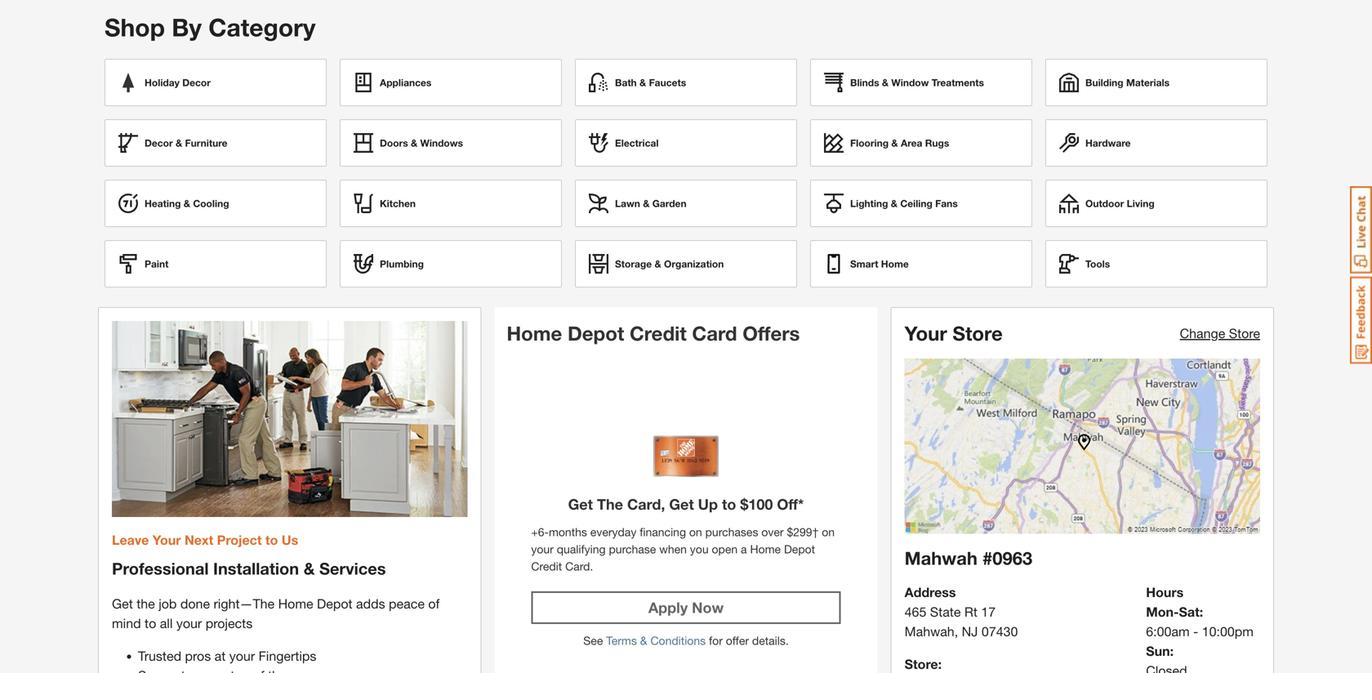 Task type: describe. For each thing, give the bounding box(es) containing it.
,
[[955, 624, 958, 639]]

blinds
[[851, 77, 880, 88]]

holiday decor
[[145, 77, 211, 88]]

holiday decor placeholder image
[[118, 73, 138, 92]]

electrical
[[615, 137, 659, 149]]

1 horizontal spatial credit
[[630, 322, 687, 345]]

lawn & garden
[[615, 198, 687, 209]]

holiday decor link
[[105, 59, 327, 106]]

category
[[209, 13, 316, 42]]

at
[[215, 648, 226, 664]]

& for decor
[[176, 137, 182, 149]]

credit inside the +6-months everyday financing on purchases over $299† on your qualifying purchase when you open a home depot credit card.
[[531, 560, 562, 573]]

smart
[[851, 258, 879, 270]]

months
[[549, 525, 587, 539]]

bath & faucets
[[615, 77, 686, 88]]

home inside the +6-months everyday financing on purchases over $299† on your qualifying purchase when you open a home depot credit card.
[[750, 542, 781, 556]]

10:00pm
[[1202, 624, 1254, 639]]

adds
[[356, 596, 385, 612]]

smart home placeholder image
[[824, 254, 844, 274]]

1 horizontal spatial your
[[905, 322, 947, 345]]

& for lighting
[[891, 198, 898, 209]]

card,
[[627, 495, 665, 513]]

doors & windows
[[380, 137, 463, 149]]

leave
[[112, 532, 149, 548]]

trusted pros at your fingertips
[[138, 648, 317, 664]]

live chat image
[[1351, 186, 1373, 274]]

your store
[[905, 322, 1003, 345]]

apply now link
[[531, 591, 841, 624]]

& for lawn
[[643, 198, 650, 209]]

your inside the +6-months everyday financing on purchases over $299† on your qualifying purchase when you open a home depot credit card.
[[531, 542, 554, 556]]

up
[[698, 495, 718, 513]]

job
[[159, 596, 177, 612]]

07430
[[982, 624, 1018, 639]]

faucets
[[649, 77, 686, 88]]

your inside get the job done right—the home depot adds peace of mind     to all your projects
[[176, 616, 202, 631]]

open
[[712, 542, 738, 556]]

a
[[741, 542, 747, 556]]

lawn & garden link
[[575, 180, 797, 227]]

all
[[160, 616, 173, 631]]

:
[[938, 656, 942, 672]]

2 horizontal spatial get
[[669, 495, 694, 513]]

-
[[1194, 624, 1199, 639]]

sun:
[[1146, 643, 1174, 659]]

over
[[762, 525, 784, 539]]

1 vertical spatial your
[[153, 532, 181, 548]]

bath & faucets link
[[575, 59, 797, 106]]

storage
[[615, 258, 652, 270]]

outdoor living
[[1086, 198, 1155, 209]]

paint link
[[105, 240, 327, 288]]

windows
[[420, 137, 463, 149]]

rt
[[965, 604, 978, 620]]

map pin image
[[1076, 434, 1093, 450]]

mon-
[[1146, 604, 1179, 620]]

17
[[981, 604, 996, 620]]

installation
[[213, 559, 299, 579]]

+6-
[[531, 525, 549, 539]]

lighting & ceiling fans
[[851, 198, 958, 209]]

the
[[597, 495, 623, 513]]

hardware
[[1086, 137, 1131, 149]]

projects
[[206, 616, 253, 631]]

next
[[185, 532, 213, 548]]

terms & conditions button
[[606, 632, 706, 649]]

465
[[905, 604, 927, 620]]

depot inside get the job done right—the home depot adds peace of mind     to all your projects
[[317, 596, 353, 612]]

materials
[[1127, 77, 1170, 88]]

hardware link
[[1046, 119, 1268, 167]]

get for get the card, get up to $100 off*
[[568, 495, 593, 513]]

window
[[892, 77, 929, 88]]

offer
[[726, 634, 749, 647]]

blinds & window treatments link
[[810, 59, 1033, 106]]

decor & furniture link
[[105, 119, 327, 167]]

& right terms
[[640, 634, 648, 647]]

peace
[[389, 596, 425, 612]]

storage & organization
[[615, 258, 724, 270]]

living
[[1127, 198, 1155, 209]]

get for get the job done right—the home depot adds peace of mind     to all your projects
[[112, 596, 133, 612]]

& for blinds
[[882, 77, 889, 88]]

store for change store
[[1229, 326, 1261, 341]]

kitchen link
[[340, 180, 562, 227]]

doors & windows link
[[340, 119, 562, 167]]

$100
[[740, 495, 773, 513]]

hours
[[1146, 585, 1184, 600]]

1 on from the left
[[689, 525, 702, 539]]

professional installation & services
[[112, 559, 386, 579]]

conditions
[[651, 634, 706, 647]]

6:00am
[[1146, 624, 1190, 639]]

change store
[[1180, 326, 1261, 341]]

#
[[983, 547, 993, 569]]

kitchen
[[380, 198, 416, 209]]

0 vertical spatial depot
[[568, 322, 624, 345]]

see
[[584, 634, 603, 647]]

card.
[[565, 560, 593, 573]]

holiday
[[145, 77, 180, 88]]

building materials
[[1086, 77, 1170, 88]]

to inside get the job done right—the home depot adds peace of mind     to all your projects
[[145, 616, 156, 631]]

1 horizontal spatial your
[[229, 648, 255, 664]]

card
[[692, 322, 737, 345]]



Task type: locate. For each thing, give the bounding box(es) containing it.
1 vertical spatial to
[[265, 532, 278, 548]]

1 horizontal spatial on
[[822, 525, 835, 539]]

get left the up
[[669, 495, 694, 513]]

0 vertical spatial your
[[531, 542, 554, 556]]

leave your next project to us
[[112, 532, 298, 548]]

store :
[[905, 656, 946, 672]]

heating & cooling link
[[105, 180, 327, 227]]

details.
[[752, 634, 789, 647]]

$299†
[[787, 525, 819, 539]]

1 horizontal spatial to
[[265, 532, 278, 548]]

furniture
[[185, 137, 228, 149]]

mahwah
[[905, 547, 978, 569], [905, 624, 955, 639]]

1 horizontal spatial decor
[[182, 77, 211, 88]]

nj
[[962, 624, 978, 639]]

blinds & window treatments
[[851, 77, 984, 88]]

2 vertical spatial your
[[229, 648, 255, 664]]

flooring
[[851, 137, 889, 149]]

2 horizontal spatial depot
[[784, 542, 815, 556]]

rugs
[[925, 137, 950, 149]]

purchases
[[706, 525, 759, 539]]

get up mind
[[112, 596, 133, 612]]

0 horizontal spatial get
[[112, 596, 133, 612]]

project
[[217, 532, 262, 548]]

home depot credit card offers
[[507, 322, 800, 345]]

storage & organization link
[[575, 240, 797, 288]]

depot down $299†
[[784, 542, 815, 556]]

on up you
[[689, 525, 702, 539]]

right—the
[[214, 596, 275, 612]]

depot down storage
[[568, 322, 624, 345]]

mahwah down 465
[[905, 624, 955, 639]]

ceiling
[[901, 198, 933, 209]]

credit
[[630, 322, 687, 345], [531, 560, 562, 573]]

map preview image
[[905, 359, 1261, 534]]

& left ceiling
[[891, 198, 898, 209]]

to left the 'all'
[[145, 616, 156, 631]]

your down +6-
[[531, 542, 554, 556]]

1 horizontal spatial store
[[953, 322, 1003, 345]]

get inside get the job done right—the home depot adds peace of mind     to all your projects
[[112, 596, 133, 612]]

home
[[881, 258, 909, 270], [507, 322, 562, 345], [750, 542, 781, 556], [278, 596, 313, 612]]

0 horizontal spatial your
[[176, 616, 202, 631]]

&
[[640, 77, 646, 88], [882, 77, 889, 88], [176, 137, 182, 149], [411, 137, 418, 149], [892, 137, 898, 149], [184, 198, 190, 209], [643, 198, 650, 209], [891, 198, 898, 209], [655, 258, 662, 270], [304, 559, 315, 579], [640, 634, 648, 647]]

2 horizontal spatial store
[[1229, 326, 1261, 341]]

2 vertical spatial to
[[145, 616, 156, 631]]

credit left card
[[630, 322, 687, 345]]

on
[[689, 525, 702, 539], [822, 525, 835, 539]]

credit left card.
[[531, 560, 562, 573]]

1 horizontal spatial depot
[[568, 322, 624, 345]]

smart home link
[[810, 240, 1033, 288]]

apply
[[649, 599, 688, 616]]

your right at
[[229, 648, 255, 664]]

home inside get the job done right—the home depot adds peace of mind     to all your projects
[[278, 596, 313, 612]]

0 horizontal spatial your
[[153, 532, 181, 548]]

0 horizontal spatial credit
[[531, 560, 562, 573]]

0 horizontal spatial depot
[[317, 596, 353, 612]]

& for heating
[[184, 198, 190, 209]]

of
[[428, 596, 440, 612]]

0 horizontal spatial to
[[145, 616, 156, 631]]

organization
[[664, 258, 724, 270]]

everyday
[[591, 525, 637, 539]]

by
[[172, 13, 202, 42]]

mahwah inside address 465 state rt 17 mahwah , nj 07430
[[905, 624, 955, 639]]

+6-months everyday financing on purchases over $299† on your qualifying purchase when you open a home depot credit card.
[[531, 525, 835, 573]]

mahwah up address
[[905, 547, 978, 569]]

& left 'services'
[[304, 559, 315, 579]]

you
[[690, 542, 709, 556]]

us
[[282, 532, 298, 548]]

for
[[709, 634, 723, 647]]

depot left adds
[[317, 596, 353, 612]]

appliances link
[[340, 59, 562, 106]]

1 vertical spatial decor
[[145, 137, 173, 149]]

address 465 state rt 17 mahwah , nj 07430
[[905, 585, 1018, 639]]

get the job done right—the home depot adds peace of mind     to all your projects
[[112, 596, 440, 631]]

mind
[[112, 616, 141, 631]]

2 on from the left
[[822, 525, 835, 539]]

0 vertical spatial to
[[722, 495, 736, 513]]

decor right holiday at the left top of page
[[182, 77, 211, 88]]

purchase
[[609, 542, 656, 556]]

& right blinds
[[882, 77, 889, 88]]

2 vertical spatial depot
[[317, 596, 353, 612]]

treatments
[[932, 77, 984, 88]]

& left cooling in the left top of the page
[[184, 198, 190, 209]]

1 vertical spatial depot
[[784, 542, 815, 556]]

1 vertical spatial your
[[176, 616, 202, 631]]

building materials link
[[1046, 59, 1268, 106]]

0 horizontal spatial on
[[689, 525, 702, 539]]

0 vertical spatial credit
[[630, 322, 687, 345]]

decor & furniture
[[145, 137, 228, 149]]

& for storage
[[655, 258, 662, 270]]

0 vertical spatial your
[[905, 322, 947, 345]]

0 horizontal spatial store
[[905, 656, 938, 672]]

depot inside the +6-months everyday financing on purchases over $299† on your qualifying purchase when you open a home depot credit card.
[[784, 542, 815, 556]]

get the card, get up to $100 off*
[[568, 495, 804, 513]]

fans
[[936, 198, 958, 209]]

change store link
[[1180, 326, 1261, 341]]

terms
[[606, 634, 637, 647]]

address
[[905, 585, 956, 600]]

& right bath
[[640, 77, 646, 88]]

on right $299†
[[822, 525, 835, 539]]

2 mahwah from the top
[[905, 624, 955, 639]]

& right doors
[[411, 137, 418, 149]]

0 horizontal spatial decor
[[145, 137, 173, 149]]

when
[[660, 542, 687, 556]]

smart home
[[851, 258, 909, 270]]

off*
[[777, 495, 804, 513]]

your down the done
[[176, 616, 202, 631]]

& right storage
[[655, 258, 662, 270]]

1 mahwah from the top
[[905, 547, 978, 569]]

heating
[[145, 198, 181, 209]]

financing
[[640, 525, 686, 539]]

area
[[901, 137, 923, 149]]

to
[[722, 495, 736, 513], [265, 532, 278, 548], [145, 616, 156, 631]]

credit card icon image
[[654, 436, 719, 485]]

store for your store
[[953, 322, 1003, 345]]

now
[[692, 599, 724, 616]]

see terms & conditions for offer details.
[[584, 634, 789, 647]]

services
[[319, 559, 386, 579]]

state
[[930, 604, 961, 620]]

1 vertical spatial credit
[[531, 560, 562, 573]]

your up professional
[[153, 532, 181, 548]]

cooling
[[193, 198, 229, 209]]

0 vertical spatial decor
[[182, 77, 211, 88]]

& for bath
[[640, 77, 646, 88]]

get left the
[[568, 495, 593, 513]]

hours mon-sat: 6:00am - 10:00pm sun:
[[1146, 585, 1254, 659]]

& for doors
[[411, 137, 418, 149]]

heating & cooling
[[145, 198, 229, 209]]

building
[[1086, 77, 1124, 88]]

lighting & ceiling fans link
[[810, 180, 1033, 227]]

0 vertical spatial mahwah
[[905, 547, 978, 569]]

depot
[[568, 322, 624, 345], [784, 542, 815, 556], [317, 596, 353, 612]]

1 vertical spatial mahwah
[[905, 624, 955, 639]]

& right lawn
[[643, 198, 650, 209]]

2 horizontal spatial your
[[531, 542, 554, 556]]

0963
[[993, 547, 1033, 569]]

decor
[[182, 77, 211, 88], [145, 137, 173, 149]]

feedback link image
[[1351, 276, 1373, 364]]

& for flooring
[[892, 137, 898, 149]]

your down smart home link
[[905, 322, 947, 345]]

outdoor living link
[[1046, 180, 1268, 227]]

& left area
[[892, 137, 898, 149]]

to right the up
[[722, 495, 736, 513]]

the
[[137, 596, 155, 612]]

appliances
[[380, 77, 432, 88]]

qualifying
[[557, 542, 606, 556]]

sat:
[[1179, 604, 1204, 620]]

to left us
[[265, 532, 278, 548]]

& left 'furniture'
[[176, 137, 182, 149]]

electrical link
[[575, 119, 797, 167]]

decor left 'furniture'
[[145, 137, 173, 149]]

1 horizontal spatial get
[[568, 495, 593, 513]]

2 horizontal spatial to
[[722, 495, 736, 513]]

your
[[531, 542, 554, 556], [176, 616, 202, 631], [229, 648, 255, 664]]

shop by category
[[105, 13, 316, 42]]



Task type: vqa. For each thing, say whether or not it's contained in the screenshot.
map preview image
yes



